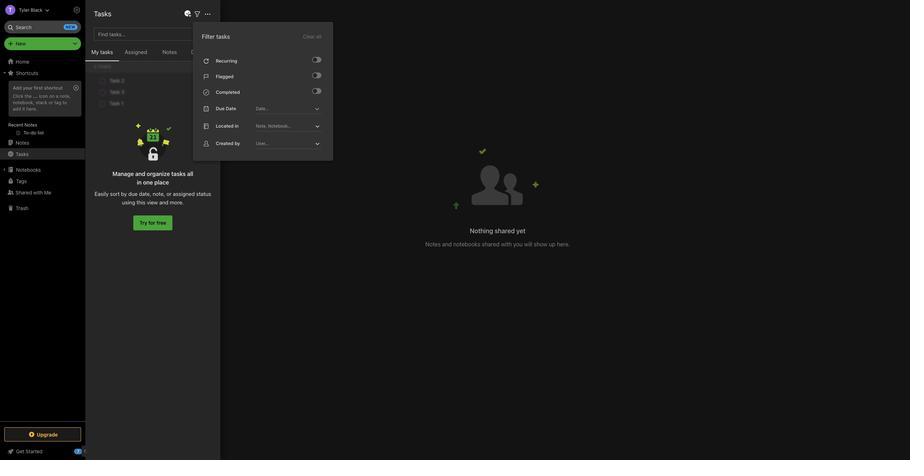 Task type: describe. For each thing, give the bounding box(es) containing it.
completed image
[[313, 89, 317, 93]]

notes inside shared with me "element"
[[425, 241, 441, 248]]

upgrade button
[[4, 427, 81, 442]]

due for due dates
[[191, 49, 201, 55]]

my
[[91, 49, 99, 55]]

add your first shortcut
[[13, 85, 63, 91]]

Help and Learning task checklist field
[[0, 446, 85, 457]]

upgrade
[[37, 431, 58, 438]]

place
[[154, 179, 169, 186]]

tags button
[[0, 175, 85, 187]]

for
[[149, 220, 155, 226]]

tags
[[16, 178, 27, 184]]

0 vertical spatial by
[[235, 141, 240, 146]]

shortcut
[[44, 85, 63, 91]]

filter
[[202, 33, 215, 40]]

black
[[31, 7, 42, 13]]

recent
[[8, 122, 23, 128]]

settings image
[[73, 6, 81, 14]]

assigned button
[[119, 48, 153, 61]]

completed
[[216, 89, 240, 95]]

your
[[23, 85, 33, 91]]

organize
[[147, 171, 170, 177]]

tasks inside button
[[16, 151, 29, 157]]

clear
[[303, 33, 315, 39]]

due date
[[216, 106, 236, 111]]

shared with me inside tree
[[16, 189, 51, 195]]

in inside manage and organize tasks all in one place
[[137, 179, 142, 186]]

this
[[137, 199, 145, 206]]

due dates button
[[187, 48, 220, 61]]

note, inside the easily sort by due date, note, or assigned status using this view and more.
[[153, 191, 165, 197]]

new task image
[[183, 10, 192, 18]]

notebook…
[[268, 123, 291, 129]]

on
[[49, 93, 55, 99]]

filter tasks
[[202, 33, 230, 40]]

started
[[26, 448, 43, 454]]

notes button
[[153, 48, 187, 61]]

click the ...
[[13, 93, 38, 99]]

Filter tasks field
[[193, 9, 202, 18]]

shortcuts
[[16, 70, 38, 76]]

date
[[226, 106, 236, 111]]

you
[[513, 241, 523, 248]]

a
[[56, 93, 58, 99]]

try for free button
[[133, 215, 172, 230]]

icon on a note, notebook, stack or tag to add it here.
[[13, 93, 71, 112]]

1 horizontal spatial tasks
[[94, 10, 111, 18]]

notes link
[[0, 137, 85, 148]]

0 vertical spatial in
[[235, 123, 239, 129]]

notes inside group
[[24, 122, 37, 128]]

tasks button
[[0, 148, 85, 160]]

tag
[[54, 100, 61, 105]]

shared with me link
[[0, 187, 85, 198]]

shortcuts button
[[0, 67, 85, 79]]

created
[[216, 141, 233, 146]]

show
[[534, 241, 547, 248]]

icon
[[39, 93, 48, 99]]

will
[[524, 241, 532, 248]]

filter tasks image
[[193, 10, 202, 18]]

note, notebook…
[[256, 123, 291, 129]]

flagged
[[216, 74, 234, 79]]

Find tasks… text field
[[95, 28, 196, 40]]

easily
[[95, 191, 109, 197]]

due dates
[[191, 49, 216, 55]]

More actions and view options field
[[202, 9, 212, 18]]

0 vertical spatial shared
[[495, 227, 515, 235]]

add
[[13, 106, 21, 112]]

located in
[[216, 123, 239, 129]]

dates
[[202, 49, 216, 55]]

to
[[63, 100, 67, 105]]

group inside tree
[[0, 79, 85, 140]]

stack
[[36, 100, 47, 105]]

recurring image
[[313, 57, 317, 62]]

2 vertical spatial with
[[501, 241, 512, 248]]

by inside the easily sort by due date, note, or assigned status using this view and more.
[[121, 191, 127, 197]]

shared with me inside "element"
[[96, 10, 144, 18]]

clear all
[[303, 33, 321, 39]]

free
[[157, 220, 166, 226]]

tyler
[[19, 7, 29, 13]]

here. inside shared with me "element"
[[557, 241, 570, 248]]

add
[[13, 85, 22, 91]]

more.
[[170, 199, 184, 206]]

home link
[[0, 56, 85, 67]]

here. inside icon on a note, notebook, stack or tag to add it here.
[[26, 106, 37, 112]]

easily sort by due date, note, or assigned status using this view and more.
[[95, 191, 211, 206]]

shared inside tree
[[16, 189, 32, 195]]

the
[[25, 93, 32, 99]]

 Date picker field
[[255, 104, 329, 114]]

view
[[147, 199, 158, 206]]

notebook,
[[13, 100, 34, 105]]

assigned
[[173, 191, 195, 197]]

it
[[22, 106, 25, 112]]

and inside the easily sort by due date, note, or assigned status using this view and more.
[[159, 199, 168, 206]]

nothing
[[470, 227, 493, 235]]

up
[[549, 241, 556, 248]]

new button
[[4, 37, 81, 50]]



Task type: vqa. For each thing, say whether or not it's contained in the screenshot.


Task type: locate. For each thing, give the bounding box(es) containing it.
tasks right filter
[[216, 33, 230, 40]]

in left one
[[137, 179, 142, 186]]

0 horizontal spatial and
[[135, 171, 145, 177]]

tasks right settings icon
[[94, 10, 111, 18]]

due
[[128, 191, 138, 197]]

1 horizontal spatial with
[[120, 10, 133, 18]]

1 vertical spatial due
[[216, 106, 225, 111]]

0 vertical spatial shared
[[96, 10, 118, 18]]

all inside button
[[316, 33, 321, 39]]

using
[[122, 199, 135, 206]]

group containing add your first shortcut
[[0, 79, 85, 140]]

shared with me
[[96, 10, 144, 18], [16, 189, 51, 195]]

recent notes
[[8, 122, 37, 128]]

with left you
[[501, 241, 512, 248]]

1 vertical spatial and
[[159, 199, 168, 206]]

1 horizontal spatial me
[[135, 10, 144, 18]]

with inside tree
[[33, 189, 43, 195]]

my tasks button
[[85, 48, 119, 61]]

0 horizontal spatial all
[[187, 171, 193, 177]]

recurring
[[216, 58, 237, 64]]

0 horizontal spatial here.
[[26, 106, 37, 112]]

try
[[140, 220, 147, 226]]

note, inside icon on a note, notebook, stack or tag to add it here.
[[60, 93, 71, 99]]

or for assigned
[[167, 191, 172, 197]]

tasks inside button
[[100, 49, 113, 55]]

in right 'located'
[[235, 123, 239, 129]]

here.
[[26, 106, 37, 112], [557, 241, 570, 248]]

notes
[[163, 49, 177, 55], [24, 122, 37, 128], [16, 140, 29, 146], [425, 241, 441, 248]]

1 horizontal spatial and
[[159, 199, 168, 206]]

notes right the 'recent'
[[24, 122, 37, 128]]

1 horizontal spatial due
[[216, 106, 225, 111]]

shared
[[96, 10, 118, 18], [16, 189, 32, 195]]

and inside manage and organize tasks all in one place
[[135, 171, 145, 177]]

0 vertical spatial with
[[120, 10, 133, 18]]

or inside the easily sort by due date, note, or assigned status using this view and more.
[[167, 191, 172, 197]]

0 vertical spatial or
[[49, 100, 53, 105]]

due left date
[[216, 106, 225, 111]]

notes and notebooks shared with you will show up here.
[[425, 241, 570, 248]]

manage and organize tasks all in one place
[[112, 171, 193, 186]]

note,
[[256, 123, 267, 129]]

user…
[[256, 141, 269, 146]]

0 horizontal spatial shared with me
[[16, 189, 51, 195]]

0 vertical spatial all
[[316, 33, 321, 39]]

with down tags button
[[33, 189, 43, 195]]

trash link
[[0, 202, 85, 214]]

due left dates
[[191, 49, 201, 55]]

0 horizontal spatial shared
[[16, 189, 32, 195]]

try for free
[[140, 220, 166, 226]]

tasks right the my at top left
[[100, 49, 113, 55]]

2 vertical spatial tasks
[[171, 171, 186, 177]]

tasks right organize
[[171, 171, 186, 177]]

0 horizontal spatial with
[[33, 189, 43, 195]]

1 vertical spatial shared
[[16, 189, 32, 195]]

2 horizontal spatial and
[[442, 241, 452, 248]]

notes left notebooks
[[425, 241, 441, 248]]

1 horizontal spatial or
[[167, 191, 172, 197]]

tree containing home
[[0, 56, 85, 421]]

shared inside "element"
[[96, 10, 118, 18]]

here. right it at left
[[26, 106, 37, 112]]

0 vertical spatial tasks
[[216, 33, 230, 40]]

and
[[135, 171, 145, 177], [159, 199, 168, 206], [442, 241, 452, 248]]

1 vertical spatial with
[[33, 189, 43, 195]]

notes down 'find tasks…' text box
[[163, 49, 177, 55]]

...
[[33, 93, 38, 99]]

notebooks
[[453, 241, 480, 248]]

1 vertical spatial here.
[[557, 241, 570, 248]]

shared
[[495, 227, 515, 235], [482, 241, 500, 248]]

nothing shared yet
[[470, 227, 526, 235]]

my tasks
[[91, 49, 113, 55]]

or inside icon on a note, notebook, stack or tag to add it here.
[[49, 100, 53, 105]]

me
[[135, 10, 144, 18], [44, 189, 51, 195]]

all
[[316, 33, 321, 39], [187, 171, 193, 177]]

tree
[[0, 56, 85, 421]]

note, up the view
[[153, 191, 165, 197]]

1 vertical spatial shared with me
[[16, 189, 51, 195]]

1 vertical spatial tasks
[[16, 151, 29, 157]]

flagged image
[[313, 73, 317, 77]]

0 vertical spatial shared with me
[[96, 10, 144, 18]]

date…
[[256, 106, 269, 111]]

notes down recent notes
[[16, 140, 29, 146]]

Located in field
[[255, 121, 329, 131]]

group
[[0, 79, 85, 140]]

created by
[[216, 141, 240, 146]]

or down on
[[49, 100, 53, 105]]

or up more.
[[167, 191, 172, 197]]

one
[[143, 179, 153, 186]]

or for tag
[[49, 100, 53, 105]]

shared down nothing shared yet
[[482, 241, 500, 248]]

status
[[196, 191, 211, 197]]

click
[[13, 93, 23, 99]]

1 vertical spatial or
[[167, 191, 172, 197]]

and right the view
[[159, 199, 168, 206]]

and inside shared with me "element"
[[442, 241, 452, 248]]

0 vertical spatial and
[[135, 171, 145, 177]]

1 vertical spatial me
[[44, 189, 51, 195]]

7
[[77, 449, 79, 454]]

new search field
[[9, 21, 78, 33]]

all inside manage and organize tasks all in one place
[[187, 171, 193, 177]]

with
[[120, 10, 133, 18], [33, 189, 43, 195], [501, 241, 512, 248]]

by left due
[[121, 191, 127, 197]]

1 vertical spatial all
[[187, 171, 193, 177]]

located
[[216, 123, 234, 129]]

Created by field
[[255, 138, 329, 149]]

shared right settings icon
[[96, 10, 118, 18]]

2 vertical spatial and
[[442, 241, 452, 248]]

1 horizontal spatial all
[[316, 33, 321, 39]]

0 vertical spatial note,
[[60, 93, 71, 99]]

clear all button
[[302, 32, 322, 41]]

1 horizontal spatial tasks
[[171, 171, 186, 177]]

new
[[66, 25, 75, 29]]

tasks for filter tasks
[[216, 33, 230, 40]]

0 horizontal spatial by
[[121, 191, 127, 197]]

click to collapse image
[[83, 447, 88, 455]]

get
[[16, 448, 24, 454]]

0 horizontal spatial tasks
[[16, 151, 29, 157]]

due for due date
[[216, 106, 225, 111]]

or
[[49, 100, 53, 105], [167, 191, 172, 197]]

0 horizontal spatial note,
[[60, 93, 71, 99]]

and up one
[[135, 171, 145, 177]]

note,
[[60, 93, 71, 99], [153, 191, 165, 197]]

note, up to
[[60, 93, 71, 99]]

notebooks link
[[0, 164, 85, 175]]

1 horizontal spatial by
[[235, 141, 240, 146]]

here. right up on the right bottom of page
[[557, 241, 570, 248]]

and for manage
[[135, 171, 145, 177]]

0 vertical spatial me
[[135, 10, 144, 18]]

due
[[191, 49, 201, 55], [216, 106, 225, 111]]

1 horizontal spatial here.
[[557, 241, 570, 248]]

first
[[34, 85, 43, 91]]

date,
[[139, 191, 151, 197]]

0 horizontal spatial or
[[49, 100, 53, 105]]

1 horizontal spatial note,
[[153, 191, 165, 197]]

notebooks
[[16, 167, 41, 173]]

new
[[16, 41, 26, 47]]

0 vertical spatial here.
[[26, 106, 37, 112]]

by right the created
[[235, 141, 240, 146]]

me inside "element"
[[135, 10, 144, 18]]

Search text field
[[9, 21, 76, 33]]

manage
[[112, 171, 134, 177]]

yet
[[516, 227, 526, 235]]

0 horizontal spatial due
[[191, 49, 201, 55]]

0 horizontal spatial tasks
[[100, 49, 113, 55]]

2 horizontal spatial with
[[501, 241, 512, 248]]

me down tags button
[[44, 189, 51, 195]]

0 horizontal spatial in
[[137, 179, 142, 186]]

tasks inside manage and organize tasks all in one place
[[171, 171, 186, 177]]

tasks for my tasks
[[100, 49, 113, 55]]

0 vertical spatial due
[[191, 49, 201, 55]]

expand notebooks image
[[2, 167, 7, 172]]

1 vertical spatial note,
[[153, 191, 165, 197]]

shared with me element
[[85, 0, 910, 460]]

assigned
[[125, 49, 147, 55]]

1 vertical spatial by
[[121, 191, 127, 197]]

shared down tags
[[16, 189, 32, 195]]

tyler black
[[19, 7, 42, 13]]

all right clear
[[316, 33, 321, 39]]

and left notebooks
[[442, 241, 452, 248]]

more actions and view options image
[[203, 10, 212, 18]]

tasks
[[216, 33, 230, 40], [100, 49, 113, 55], [171, 171, 186, 177]]

1 horizontal spatial shared
[[96, 10, 118, 18]]

all up assigned
[[187, 171, 193, 177]]

me up 'find tasks…' text box
[[135, 10, 144, 18]]

Account field
[[0, 3, 50, 17]]

1 horizontal spatial in
[[235, 123, 239, 129]]

shared with me down tags button
[[16, 189, 51, 195]]

1 horizontal spatial shared with me
[[96, 10, 144, 18]]

home
[[16, 58, 29, 65]]

1 vertical spatial tasks
[[100, 49, 113, 55]]

get started
[[16, 448, 43, 454]]

tasks
[[94, 10, 111, 18], [16, 151, 29, 157]]

sort
[[110, 191, 120, 197]]

1 vertical spatial shared
[[482, 241, 500, 248]]

0 vertical spatial tasks
[[94, 10, 111, 18]]

2 horizontal spatial tasks
[[216, 33, 230, 40]]

shared with me up 'find tasks…' text box
[[96, 10, 144, 18]]

due inside button
[[191, 49, 201, 55]]

and for notes
[[442, 241, 452, 248]]

trash
[[16, 205, 28, 211]]

shared up notes and notebooks shared with you will show up here.
[[495, 227, 515, 235]]

with up 'find tasks…' text box
[[120, 10, 133, 18]]

by
[[235, 141, 240, 146], [121, 191, 127, 197]]

me inside tree
[[44, 189, 51, 195]]

0 horizontal spatial me
[[44, 189, 51, 195]]

1 vertical spatial in
[[137, 179, 142, 186]]

notes inside 'button'
[[163, 49, 177, 55]]

tasks up notebooks
[[16, 151, 29, 157]]



